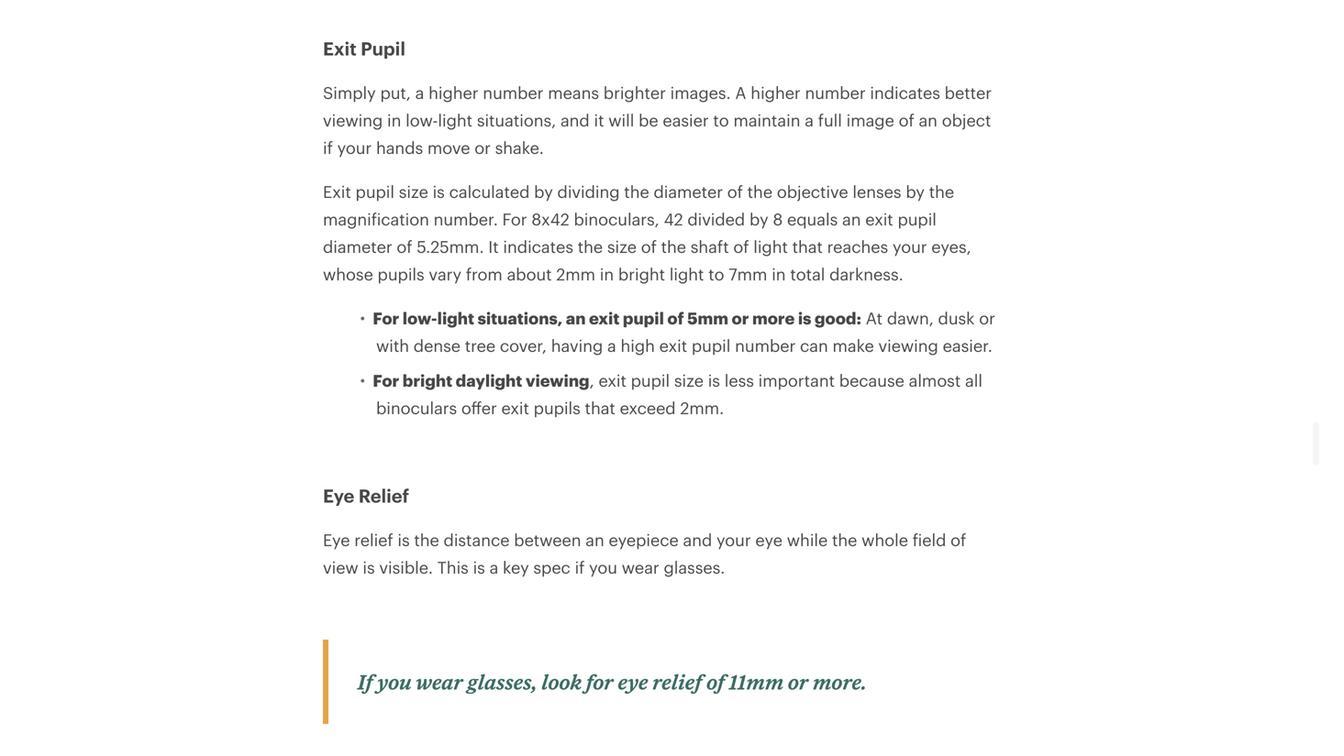 Task type: locate. For each thing, give the bounding box(es) containing it.
your inside exit pupil size is calculated by dividing the diameter of the objective lenses by the magnification number. for 8x42 binoculars, 42 divided by 8 equals an exit pupil diameter of 5.25mm. it indicates the size of the shaft of light that reaches your eyes, whose pupils vary from about 2mm in bright light to 7mm in total darkness.
[[893, 237, 927, 256]]

diameter up 42
[[654, 182, 723, 201]]

2 eye from the top
[[323, 531, 350, 550]]

0 vertical spatial you
[[589, 558, 618, 578]]

situations, up cover,
[[478, 309, 563, 328]]

cover,
[[500, 336, 547, 356]]

1 vertical spatial indicates
[[503, 237, 573, 256]]

0 horizontal spatial relief
[[354, 531, 393, 550]]

of right image
[[899, 111, 915, 130]]

in
[[387, 111, 401, 130], [600, 265, 614, 284], [772, 265, 786, 284]]

1 exit from the top
[[323, 38, 357, 59]]

you inside eye relief is the distance between an eyepiece and your eye while the whole field of view is visible. this is a key spec if you wear glasses.
[[589, 558, 618, 578]]

whole
[[862, 531, 908, 550]]

viewing
[[323, 111, 383, 130], [879, 336, 938, 356], [526, 371, 590, 390]]

exit inside exit pupil size is calculated by dividing the diameter of the objective lenses by the magnification number. for 8x42 binoculars, 42 divided by 8 equals an exit pupil diameter of 5.25mm. it indicates the size of the shaft of light that reaches your eyes, whose pupils vary from about 2mm in bright light to 7mm in total darkness.
[[865, 210, 893, 229]]

if
[[358, 671, 373, 695]]

number up 'full'
[[805, 83, 866, 102]]

vary
[[429, 265, 462, 284]]

important
[[759, 371, 835, 390]]

light up dense
[[437, 309, 474, 328]]

to
[[713, 111, 729, 130], [709, 265, 724, 284]]

lenses
[[853, 182, 902, 201]]

relief
[[354, 531, 393, 550], [653, 671, 702, 695]]

0 horizontal spatial your
[[337, 138, 372, 157]]

eye left while
[[756, 531, 783, 550]]

exit right high
[[659, 336, 687, 356]]

1 vertical spatial if
[[575, 558, 585, 578]]

1 horizontal spatial viewing
[[526, 371, 590, 390]]

full
[[818, 111, 842, 130]]

1 vertical spatial you
[[377, 671, 412, 695]]

0 horizontal spatial that
[[585, 399, 616, 418]]

the
[[624, 182, 649, 201], [748, 182, 773, 201], [929, 182, 954, 201], [578, 237, 603, 256], [661, 237, 686, 256], [414, 531, 439, 550], [832, 531, 857, 550]]

0 vertical spatial your
[[337, 138, 372, 157]]

0 horizontal spatial if
[[323, 138, 333, 157]]

to down images. on the top right of page
[[713, 111, 729, 130]]

, exit
[[590, 371, 627, 390]]

for
[[502, 210, 527, 229]]

1 higher from the left
[[429, 83, 479, 102]]

situations, inside simply put, a higher number means brighter images. a higher number indicates better viewing in low-light situations, and it will be easier to maintain a full image of an object if your hands move or shake.
[[477, 111, 556, 130]]

a right put, on the left
[[415, 83, 424, 102]]

eye up view
[[323, 531, 350, 550]]

an inside simply put, a higher number means brighter images. a higher number indicates better viewing in low-light situations, and it will be easier to maintain a full image of an object if your hands move or shake.
[[919, 111, 938, 130]]

dusk
[[938, 309, 975, 328]]

pupils down having
[[534, 399, 581, 418]]

situations, up 'shake.'
[[477, 111, 556, 130]]

0 horizontal spatial wear
[[416, 671, 463, 695]]

the up eyes,
[[929, 182, 954, 201]]

0 horizontal spatial size
[[399, 182, 428, 201]]

exit inside at dawn, dusk or with dense tree cover, having a high exit pupil number can make viewing easier.
[[659, 336, 687, 356]]

1 horizontal spatial number
[[735, 336, 796, 356]]

2 exit from the top
[[323, 182, 351, 201]]

viewing down simply at top
[[323, 111, 383, 130]]

will
[[609, 111, 634, 130]]

dense
[[414, 336, 461, 356]]

0 vertical spatial relief
[[354, 531, 393, 550]]

or inside at dawn, dusk or with dense tree cover, having a high exit pupil number can make viewing easier.
[[979, 309, 995, 328]]

0 horizontal spatial and
[[561, 111, 590, 130]]

the right while
[[832, 531, 857, 550]]

number up 'shake.'
[[483, 83, 544, 102]]

bright
[[618, 265, 665, 284]]

0 horizontal spatial pupils
[[378, 265, 425, 284]]

1 vertical spatial diameter
[[323, 237, 392, 256]]

1 horizontal spatial wear
[[622, 558, 659, 578]]

your inside eye relief is the distance between an eyepiece and your eye while the whole field of view is visible. this is a key spec if you wear glasses.
[[717, 531, 751, 550]]

wear down eyepiece
[[622, 558, 659, 578]]

higher
[[429, 83, 479, 102], [751, 83, 801, 102]]

eye right for
[[618, 671, 648, 695]]

by up "8x42" on the left top of the page
[[534, 182, 553, 201]]

0 vertical spatial exit
[[323, 38, 357, 59]]

1 vertical spatial exit
[[323, 182, 351, 201]]

more
[[752, 309, 795, 328]]

0 horizontal spatial in
[[387, 111, 401, 130]]

size down the hands
[[399, 182, 428, 201]]

pupil up exceed
[[631, 371, 670, 390]]

a
[[415, 83, 424, 102], [805, 111, 814, 130], [607, 336, 616, 356], [490, 558, 498, 578]]

exit inside , exit pupil size is less important because almost all binoculars offer exit pupils that exceed 2mm.
[[501, 399, 529, 418]]

light up move
[[438, 111, 473, 130]]

exit left pupil
[[323, 38, 357, 59]]

1 horizontal spatial pupils
[[534, 399, 581, 418]]

light down shaft
[[670, 265, 704, 284]]

0 horizontal spatial you
[[377, 671, 412, 695]]

higher up "low-"
[[429, 83, 479, 102]]

key
[[503, 558, 529, 578]]

1 horizontal spatial that
[[792, 237, 823, 256]]

exit
[[323, 38, 357, 59], [323, 182, 351, 201]]

in down put, on the left
[[387, 111, 401, 130]]

to down shaft
[[709, 265, 724, 284]]

1 vertical spatial eye
[[323, 531, 350, 550]]

offer
[[461, 399, 497, 418]]

higher up maintain
[[751, 83, 801, 102]]

size for , exit
[[674, 371, 704, 390]]

5.25mm.
[[417, 237, 484, 256]]

an up reaches
[[842, 210, 861, 229]]

0 vertical spatial situations,
[[477, 111, 556, 130]]

1 vertical spatial pupils
[[534, 399, 581, 418]]

0 vertical spatial eye
[[756, 531, 783, 550]]

exit
[[865, 210, 893, 229], [589, 309, 620, 328], [659, 336, 687, 356], [501, 399, 529, 418]]

calculated
[[449, 182, 530, 201]]

1 horizontal spatial by
[[750, 210, 769, 229]]

that
[[792, 237, 823, 256], [585, 399, 616, 418]]

the up visible.
[[414, 531, 439, 550]]

visible.
[[379, 558, 433, 578]]

make
[[833, 336, 874, 356]]

1 vertical spatial relief
[[653, 671, 702, 695]]

that up 'total'
[[792, 237, 823, 256]]

your up 'glasses.'
[[717, 531, 751, 550]]

1 vertical spatial and
[[683, 531, 712, 550]]

viewing inside at dawn, dusk or with dense tree cover, having a high exit pupil number can make viewing easier.
[[879, 336, 938, 356]]

or left more.
[[788, 671, 809, 695]]

eye inside eye relief is the distance between an eyepiece and your eye while the whole field of view is visible. this is a key spec if you wear glasses.
[[323, 531, 350, 550]]

is up can
[[798, 309, 812, 328]]

spec
[[533, 558, 571, 578]]

is left less
[[708, 371, 720, 390]]

0 vertical spatial eye
[[323, 485, 354, 507]]

size down "binoculars,"
[[607, 237, 637, 256]]

size inside , exit pupil size is less important because almost all binoculars offer exit pupils that exceed 2mm.
[[674, 371, 704, 390]]

0 horizontal spatial indicates
[[503, 237, 573, 256]]

put,
[[380, 83, 411, 102]]

is inside exit pupil size is calculated by dividing the diameter of the objective lenses by the magnification number. for 8x42 binoculars, 42 divided by 8 equals an exit pupil diameter of 5.25mm. it indicates the size of the shaft of light that reaches your eyes, whose pupils vary from about 2mm in bright light to 7mm in total darkness.
[[433, 182, 445, 201]]

1 horizontal spatial eye
[[756, 531, 783, 550]]

viewing down having
[[526, 371, 590, 390]]

1 horizontal spatial you
[[589, 558, 618, 578]]

by left 8
[[750, 210, 769, 229]]

a left key
[[490, 558, 498, 578]]

if right spec
[[575, 558, 585, 578]]

exit inside exit pupil size is calculated by dividing the diameter of the objective lenses by the magnification number. for 8x42 binoculars, 42 divided by 8 equals an exit pupil diameter of 5.25mm. it indicates the size of the shaft of light that reaches your eyes, whose pupils vary from about 2mm in bright light to 7mm in total darkness.
[[323, 182, 351, 201]]

exit down lenses
[[865, 210, 893, 229]]

to inside exit pupil size is calculated by dividing the diameter of the objective lenses by the magnification number. for 8x42 binoculars, 42 divided by 8 equals an exit pupil diameter of 5.25mm. it indicates the size of the shaft of light that reaches your eyes, whose pupils vary from about 2mm in bright light to 7mm in total darkness.
[[709, 265, 724, 284]]

pupils inside , exit pupil size is less important because almost all binoculars offer exit pupils that exceed 2mm.
[[534, 399, 581, 418]]

that down , exit
[[585, 399, 616, 418]]

if inside simply put, a higher number means brighter images. a higher number indicates better viewing in low-light situations, and it will be easier to maintain a full image of an object if your hands move or shake.
[[323, 138, 333, 157]]

1 vertical spatial to
[[709, 265, 724, 284]]

a left high
[[607, 336, 616, 356]]

wear inside eye relief is the distance between an eyepiece and your eye while the whole field of view is visible. this is a key spec if you wear glasses.
[[622, 558, 659, 578]]

situations,
[[477, 111, 556, 130], [478, 309, 563, 328]]

relief right for
[[653, 671, 702, 695]]

wear
[[622, 558, 659, 578], [416, 671, 463, 695]]

1 horizontal spatial your
[[717, 531, 751, 550]]

2 vertical spatial your
[[717, 531, 751, 550]]

exit right offer
[[501, 399, 529, 418]]

the left objective
[[748, 182, 773, 201]]

by
[[534, 182, 553, 201], [906, 182, 925, 201], [750, 210, 769, 229]]

1 horizontal spatial indicates
[[870, 83, 940, 102]]

equals
[[787, 210, 838, 229]]

images.
[[670, 83, 731, 102]]

you down eyepiece
[[589, 558, 618, 578]]

of inside eye relief is the distance between an eyepiece and your eye while the whole field of view is visible. this is a key spec if you wear glasses.
[[951, 531, 966, 550]]

of right the field
[[951, 531, 966, 550]]

7mm
[[729, 265, 767, 284]]

viewing down dawn,
[[879, 336, 938, 356]]

0 vertical spatial that
[[792, 237, 823, 256]]

exit for exit pupil
[[323, 38, 357, 59]]

if down simply at top
[[323, 138, 333, 157]]

objective
[[777, 182, 848, 201]]

0 vertical spatial and
[[561, 111, 590, 130]]

by right lenses
[[906, 182, 925, 201]]

you
[[589, 558, 618, 578], [377, 671, 412, 695]]

1 horizontal spatial diameter
[[654, 182, 723, 201]]

42
[[664, 210, 683, 229]]

pupil down 5mm in the right top of the page
[[692, 336, 731, 356]]

and up 'glasses.'
[[683, 531, 712, 550]]

your left the hands
[[337, 138, 372, 157]]

from
[[466, 265, 503, 284]]

an left object on the right of the page
[[919, 111, 938, 130]]

wear left the glasses,
[[416, 671, 463, 695]]

diameter
[[654, 182, 723, 201], [323, 237, 392, 256]]

1 vertical spatial eye
[[618, 671, 648, 695]]

in left 'total'
[[772, 265, 786, 284]]

0 vertical spatial if
[[323, 138, 333, 157]]

exit up magnification on the top left of page
[[323, 182, 351, 201]]

view
[[323, 558, 358, 578]]

number down more
[[735, 336, 796, 356]]

1 eye from the top
[[323, 485, 354, 507]]

your left eyes,
[[893, 237, 927, 256]]

number
[[483, 83, 544, 102], [805, 83, 866, 102], [735, 336, 796, 356]]

2 horizontal spatial in
[[772, 265, 786, 284]]

or inside simply put, a higher number means brighter images. a higher number indicates better viewing in low-light situations, and it will be easier to maintain a full image of an object if your hands move or shake.
[[475, 138, 491, 157]]

0 vertical spatial viewing
[[323, 111, 383, 130]]

indicates
[[870, 83, 940, 102], [503, 237, 573, 256]]

of inside simply put, a higher number means brighter images. a higher number indicates better viewing in low-light situations, and it will be easier to maintain a full image of an object if your hands move or shake.
[[899, 111, 915, 130]]

that inside , exit pupil size is less important because almost all binoculars offer exit pupils that exceed 2mm.
[[585, 399, 616, 418]]

size for exit
[[399, 182, 428, 201]]

or
[[475, 138, 491, 157], [732, 309, 749, 328], [979, 309, 995, 328], [788, 671, 809, 695]]

0 horizontal spatial viewing
[[323, 111, 383, 130]]

1 horizontal spatial and
[[683, 531, 712, 550]]

2 vertical spatial size
[[674, 371, 704, 390]]

0 vertical spatial to
[[713, 111, 729, 130]]

viewing inside simply put, a higher number means brighter images. a higher number indicates better viewing in low-light situations, and it will be easier to maintain a full image of an object if your hands move or shake.
[[323, 111, 383, 130]]

1 horizontal spatial if
[[575, 558, 585, 578]]

look
[[542, 671, 582, 695]]

1 vertical spatial your
[[893, 237, 927, 256]]

0 horizontal spatial eye
[[618, 671, 648, 695]]

size up "2mm."
[[674, 371, 704, 390]]

1 horizontal spatial size
[[607, 237, 637, 256]]

is up "number."
[[433, 182, 445, 201]]

2 horizontal spatial viewing
[[879, 336, 938, 356]]

diameter up whose
[[323, 237, 392, 256]]

indicates up image
[[870, 83, 940, 102]]

an right the between
[[586, 531, 604, 550]]

move
[[427, 138, 470, 157]]

0 vertical spatial indicates
[[870, 83, 940, 102]]

if
[[323, 138, 333, 157], [575, 558, 585, 578]]

2 horizontal spatial your
[[893, 237, 927, 256]]

0 horizontal spatial higher
[[429, 83, 479, 102]]

, exit pupil size is less important because almost all binoculars offer exit pupils that exceed 2mm.
[[376, 371, 983, 418]]

your
[[337, 138, 372, 157], [893, 237, 927, 256], [717, 531, 751, 550]]

1 vertical spatial size
[[607, 237, 637, 256]]

and left it
[[561, 111, 590, 130]]

0 vertical spatial size
[[399, 182, 428, 201]]

size
[[399, 182, 428, 201], [607, 237, 637, 256], [674, 371, 704, 390]]

of up "bright"
[[641, 237, 657, 256]]

in right 2mm
[[600, 265, 614, 284]]

relief up visible.
[[354, 531, 393, 550]]

2 horizontal spatial size
[[674, 371, 704, 390]]

0 vertical spatial pupils
[[378, 265, 425, 284]]

pupil inside at dawn, dusk or with dense tree cover, having a high exit pupil number can make viewing easier.
[[692, 336, 731, 356]]

of down magnification on the top left of page
[[397, 237, 412, 256]]

indicates up about
[[503, 237, 573, 256]]

exit up having
[[589, 309, 620, 328]]

or right move
[[475, 138, 491, 157]]

better
[[945, 83, 992, 102]]

pupils left vary
[[378, 265, 425, 284]]

pupil
[[361, 38, 406, 59]]

1 vertical spatial that
[[585, 399, 616, 418]]

or right dusk
[[979, 309, 995, 328]]

1 vertical spatial wear
[[416, 671, 463, 695]]

0 horizontal spatial number
[[483, 83, 544, 102]]

eye for eye relief
[[323, 485, 354, 507]]

2 vertical spatial viewing
[[526, 371, 590, 390]]

that inside exit pupil size is calculated by dividing the diameter of the objective lenses by the magnification number. for 8x42 binoculars, 42 divided by 8 equals an exit pupil diameter of 5.25mm. it indicates the size of the shaft of light that reaches your eyes, whose pupils vary from about 2mm in bright light to 7mm in total darkness.
[[792, 237, 823, 256]]

an inside eye relief is the distance between an eyepiece and your eye while the whole field of view is visible. this is a key spec if you wear glasses.
[[586, 531, 604, 550]]

0 vertical spatial wear
[[622, 558, 659, 578]]

of
[[899, 111, 915, 130], [727, 182, 743, 201], [397, 237, 412, 256], [641, 237, 657, 256], [733, 237, 749, 256], [667, 309, 684, 328], [951, 531, 966, 550], [707, 671, 725, 695]]

you right if
[[377, 671, 412, 695]]

1 vertical spatial situations,
[[478, 309, 563, 328]]

eye left the relief
[[323, 485, 354, 507]]

0 vertical spatial diameter
[[654, 182, 723, 201]]

light
[[438, 111, 473, 130], [754, 237, 788, 256], [670, 265, 704, 284], [437, 309, 474, 328]]

1 vertical spatial viewing
[[879, 336, 938, 356]]

1 horizontal spatial higher
[[751, 83, 801, 102]]



Task type: vqa. For each thing, say whether or not it's contained in the screenshot.
'well;'
no



Task type: describe. For each thing, give the bounding box(es) containing it.
number inside at dawn, dusk or with dense tree cover, having a high exit pupil number can make viewing easier.
[[735, 336, 796, 356]]

low-
[[406, 111, 438, 130]]

at dawn, dusk or with dense tree cover, having a high exit pupil number can make viewing easier.
[[376, 309, 995, 356]]

means
[[548, 83, 599, 102]]

hands
[[376, 138, 423, 157]]

is up visible.
[[398, 531, 410, 550]]

of up 7mm
[[733, 237, 749, 256]]

exceed
[[620, 399, 676, 418]]

whose
[[323, 265, 373, 284]]

2mm.
[[680, 399, 724, 418]]

having
[[551, 336, 603, 356]]

be
[[639, 111, 658, 130]]

0 horizontal spatial diameter
[[323, 237, 392, 256]]

eyepiece
[[609, 531, 679, 550]]

magnification
[[323, 210, 429, 229]]

a inside eye relief is the distance between an eyepiece and your eye while the whole field of view is visible. this is a key spec if you wear glasses.
[[490, 558, 498, 578]]

of left 5mm in the right top of the page
[[667, 309, 684, 328]]

reaches
[[827, 237, 888, 256]]

your inside simply put, a higher number means brighter images. a higher number indicates better viewing in low-light situations, and it will be easier to maintain a full image of an object if your hands move or shake.
[[337, 138, 372, 157]]

and inside simply put, a higher number means brighter images. a higher number indicates better viewing in low-light situations, and it will be easier to maintain a full image of an object if your hands move or shake.
[[561, 111, 590, 130]]

binoculars
[[376, 399, 457, 418]]

0 horizontal spatial by
[[534, 182, 553, 201]]

of up divided
[[727, 182, 743, 201]]

a inside at dawn, dusk or with dense tree cover, having a high exit pupil number can make viewing easier.
[[607, 336, 616, 356]]

is inside , exit pupil size is less important because almost all binoculars offer exit pupils that exceed 2mm.
[[708, 371, 720, 390]]

pupil up magnification on the top left of page
[[356, 182, 395, 201]]

or right 5mm in the right top of the page
[[732, 309, 749, 328]]

pupil inside , exit pupil size is less important because almost all binoculars offer exit pupils that exceed 2mm.
[[631, 371, 670, 390]]

shaft
[[691, 237, 729, 256]]

glasses,
[[467, 671, 537, 695]]

pupil up eyes,
[[898, 210, 937, 229]]

1 horizontal spatial relief
[[653, 671, 702, 695]]

distance
[[444, 531, 510, 550]]

good:
[[815, 309, 862, 328]]

divided
[[688, 210, 745, 229]]

an inside exit pupil size is calculated by dividing the diameter of the objective lenses by the magnification number. for 8x42 binoculars, 42 divided by 8 equals an exit pupil diameter of 5.25mm. it indicates the size of the shaft of light that reaches your eyes, whose pupils vary from about 2mm in bright light to 7mm in total darkness.
[[842, 210, 861, 229]]

pupil up high
[[623, 309, 664, 328]]

binoculars,
[[574, 210, 659, 229]]

2 horizontal spatial number
[[805, 83, 866, 102]]

an up having
[[566, 309, 586, 328]]

eye inside eye relief is the distance between an eyepiece and your eye while the whole field of view is visible. this is a key spec if you wear glasses.
[[756, 531, 783, 550]]

exit pupil size is calculated by dividing the diameter of the objective lenses by the magnification number. for 8x42 binoculars, 42 divided by 8 equals an exit pupil diameter of 5.25mm. it indicates the size of the shaft of light that reaches your eyes, whose pupils vary from about 2mm in bright light to 7mm in total darkness.
[[323, 182, 971, 284]]

8x42
[[531, 210, 570, 229]]

dawn,
[[887, 309, 934, 328]]

eye for eye relief is the distance between an eyepiece and your eye while the whole field of view is visible. this is a key spec if you wear glasses.
[[323, 531, 350, 550]]

it
[[594, 111, 604, 130]]

shake.
[[495, 138, 544, 157]]

a
[[735, 83, 746, 102]]

almost
[[909, 371, 961, 390]]

maintain
[[734, 111, 801, 130]]

eyes,
[[932, 237, 971, 256]]

about
[[507, 265, 552, 284]]

a left 'full'
[[805, 111, 814, 130]]

2 horizontal spatial by
[[906, 182, 925, 201]]

dividing
[[557, 182, 620, 201]]

in inside simply put, a higher number means brighter images. a higher number indicates better viewing in low-light situations, and it will be easier to maintain a full image of an object if your hands move or shake.
[[387, 111, 401, 130]]

2mm
[[556, 265, 596, 284]]

darkness.
[[830, 265, 903, 284]]

the up "binoculars,"
[[624, 182, 649, 201]]

high
[[621, 336, 655, 356]]

and inside eye relief is the distance between an eyepiece and your eye while the whole field of view is visible. this is a key spec if you wear glasses.
[[683, 531, 712, 550]]

is right this
[[473, 558, 485, 578]]

indicates inside simply put, a higher number means brighter images. a higher number indicates better viewing in low-light situations, and it will be easier to maintain a full image of an object if your hands move or shake.
[[870, 83, 940, 102]]

exit pupil
[[323, 38, 406, 59]]

less
[[725, 371, 754, 390]]

it
[[488, 237, 499, 256]]

eye relief is the distance between an eyepiece and your eye while the whole field of view is visible. this is a key spec if you wear glasses.
[[323, 531, 966, 578]]

2 higher from the left
[[751, 83, 801, 102]]

8
[[773, 210, 783, 229]]

at
[[866, 309, 883, 328]]

field
[[913, 531, 946, 550]]

while
[[787, 531, 828, 550]]

brighter
[[604, 83, 666, 102]]

relief inside eye relief is the distance between an eyepiece and your eye while the whole field of view is visible. this is a key spec if you wear glasses.
[[354, 531, 393, 550]]

total
[[790, 265, 825, 284]]

number.
[[434, 210, 498, 229]]

is right view
[[363, 558, 375, 578]]

can
[[800, 336, 828, 356]]

all
[[965, 371, 983, 390]]

eye relief
[[323, 485, 409, 507]]

indicates inside exit pupil size is calculated by dividing the diameter of the objective lenses by the magnification number. for 8x42 binoculars, 42 divided by 8 equals an exit pupil diameter of 5.25mm. it indicates the size of the shaft of light that reaches your eyes, whose pupils vary from about 2mm in bright light to 7mm in total darkness.
[[503, 237, 573, 256]]

if you wear glasses, look for eye relief of 11mm or more.
[[358, 671, 867, 695]]

for low-light situations, an exit pupil of 5mm or more is good:
[[373, 309, 862, 328]]

tree
[[465, 336, 496, 356]]

with
[[376, 336, 409, 356]]

because
[[839, 371, 905, 390]]

11mm
[[729, 671, 784, 695]]

simply
[[323, 83, 376, 102]]

exit for exit pupil size is calculated by dividing the diameter of the objective lenses by the magnification number. for 8x42 binoculars, 42 divided by 8 equals an exit pupil diameter of 5.25mm. it indicates the size of the shaft of light that reaches your eyes, whose pupils vary from about 2mm in bright light to 7mm in total darkness.
[[323, 182, 351, 201]]

of left 11mm
[[707, 671, 725, 695]]

easier.
[[943, 336, 993, 356]]

more.
[[813, 671, 867, 695]]

this
[[437, 558, 469, 578]]

daylight
[[456, 371, 522, 390]]

for bright daylight viewing
[[373, 371, 590, 390]]

1 horizontal spatial in
[[600, 265, 614, 284]]

image
[[847, 111, 894, 130]]

to inside simply put, a higher number means brighter images. a higher number indicates better viewing in low-light situations, and it will be easier to maintain a full image of an object if your hands move or shake.
[[713, 111, 729, 130]]

for bright
[[373, 371, 452, 390]]

easier
[[663, 111, 709, 130]]

pupils inside exit pupil size is calculated by dividing the diameter of the objective lenses by the magnification number. for 8x42 binoculars, 42 divided by 8 equals an exit pupil diameter of 5.25mm. it indicates the size of the shaft of light that reaches your eyes, whose pupils vary from about 2mm in bright light to 7mm in total darkness.
[[378, 265, 425, 284]]

the down 42
[[661, 237, 686, 256]]

object
[[942, 111, 991, 130]]

for
[[586, 671, 614, 695]]

light inside simply put, a higher number means brighter images. a higher number indicates better viewing in low-light situations, and it will be easier to maintain a full image of an object if your hands move or shake.
[[438, 111, 473, 130]]

glasses.
[[664, 558, 725, 578]]

the up 2mm
[[578, 237, 603, 256]]

between
[[514, 531, 581, 550]]

relief
[[358, 485, 409, 507]]

5mm
[[687, 309, 729, 328]]

light down 8
[[754, 237, 788, 256]]

for low-
[[373, 309, 437, 328]]

if inside eye relief is the distance between an eyepiece and your eye while the whole field of view is visible. this is a key spec if you wear glasses.
[[575, 558, 585, 578]]

simply put, a higher number means brighter images. a higher number indicates better viewing in low-light situations, and it will be easier to maintain a full image of an object if your hands move or shake.
[[323, 83, 992, 157]]



